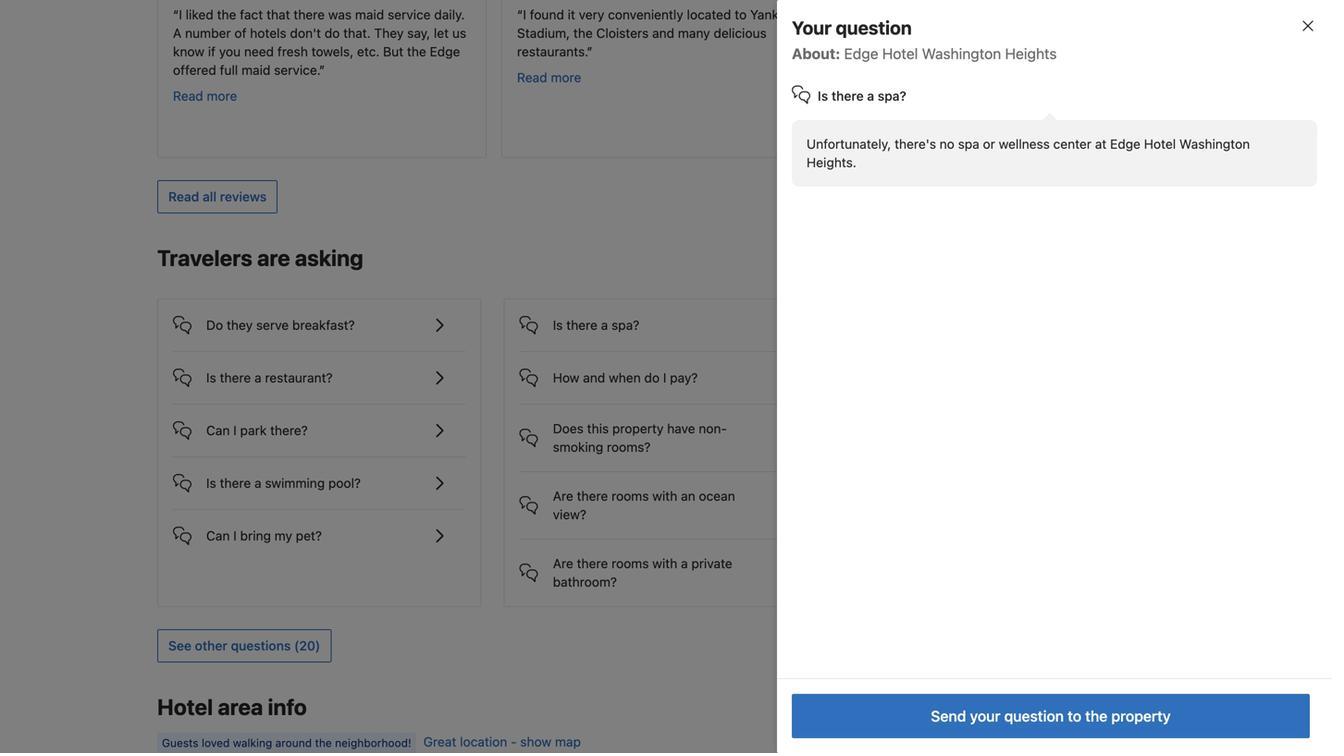 Task type: describe. For each thing, give the bounding box(es) containing it.
anyone.
[[861, 99, 908, 115]]

everything
[[867, 7, 931, 22]]

liked inside "" i liked the fact that there was maid service daily. a number of hotels don't do that.  they say, let us know if you need fresh towels, etc.  but the edge offered full maid service."
[[186, 7, 213, 22]]

read for i liked the fact that there was maid service daily. a number of hotels don't do that.  they say, let us know if you need fresh towels, etc.  but the edge offered full maid service.'s "read more" button
[[173, 88, 203, 103]]

hotel inside 'unfortunately, there's no spa or wellness center at edge hotel washington heights.'
[[1144, 136, 1176, 152]]

pool?
[[328, 476, 361, 491]]

us
[[452, 25, 466, 41]]

heights
[[1005, 45, 1057, 62]]

service
[[388, 7, 431, 22]]

how
[[553, 370, 579, 386]]

send
[[931, 708, 966, 726]]

see for see other questions (20)
[[168, 639, 191, 654]]

to inside " i found it very conveniently located to yankee stadium, the cloisters and many delicious restaurants.
[[735, 7, 747, 22]]

luis,
[[919, 25, 947, 41]]

spa? inside button
[[612, 318, 639, 333]]

this inside does this property have non- smoking rooms?
[[587, 421, 609, 436]]

is there a spa? inside your question dialog
[[818, 88, 906, 104]]

with for a
[[652, 556, 677, 572]]

pay?
[[670, 370, 698, 386]]

there for are there rooms with a private bathroom? button
[[577, 556, 608, 572]]

" for don't
[[319, 62, 325, 78]]

and left eric
[[1002, 25, 1024, 41]]

your question dialog
[[747, 0, 1332, 754]]

hotel inside "your question about: edge hotel washington heights"
[[882, 45, 918, 62]]

conveniently
[[608, 7, 683, 22]]

bring
[[240, 529, 271, 544]]

i for can i park there?
[[233, 423, 237, 438]]

2 was from the left
[[934, 7, 957, 22]]

your question about: edge hotel washington heights
[[792, 17, 1057, 62]]

questions
[[231, 639, 291, 654]]

is for is there a spa? button
[[553, 318, 563, 333]]

does
[[553, 421, 584, 436]]

do inside "" i liked the fact that there was maid service daily. a number of hotels don't do that.  they say, let us know if you need fresh towels, etc.  but the edge offered full maid service."
[[325, 25, 340, 41]]

fact
[[240, 7, 263, 22]]

ocean
[[699, 489, 735, 504]]

the
[[1028, 7, 1051, 22]]

are there rooms with a private bathroom?
[[553, 556, 732, 590]]

staff
[[1054, 7, 1082, 22]]

can i park there? button
[[173, 405, 466, 442]]

washington inside 'unfortunately, there's no spa or wellness center at edge hotel washington heights.'
[[1179, 136, 1250, 152]]

informative.
[[1040, 44, 1111, 59]]

service.
[[274, 62, 319, 78]]

unfortunately,
[[807, 136, 891, 152]]

unfortunately, there's no spa or wellness center at edge hotel washington heights.
[[807, 136, 1253, 170]]

a for is there a swimming pool? button
[[254, 476, 261, 491]]

park
[[240, 423, 267, 438]]

weekend.
[[861, 81, 918, 96]]

know
[[173, 44, 204, 59]]

rooms for view?
[[612, 489, 649, 504]]

of
[[234, 25, 246, 41]]

how and when do i pay?
[[553, 370, 698, 386]]

send your question to the property button
[[792, 695, 1310, 739]]

see for see availability
[[1073, 702, 1096, 717]]

heights.
[[807, 155, 856, 170]]

are there rooms with an ocean view? button
[[520, 473, 813, 524]]

travelers are asking
[[157, 245, 363, 271]]

do inside button
[[644, 370, 660, 386]]

yankee
[[750, 7, 793, 22]]

full
[[220, 62, 238, 78]]

reserved
[[978, 62, 1031, 78]]

see availability
[[1073, 702, 1164, 717]]

towels,
[[311, 44, 354, 59]]

dominic
[[950, 25, 999, 41]]

it inside " i found it very conveniently located to yankee stadium, the cloisters and many delicious restaurants.
[[568, 7, 575, 22]]

helpful,
[[861, 44, 906, 59]]

question inside button
[[1004, 708, 1064, 726]]

read more for i liked the fact that there was maid service daily. a number of hotels don't do that.  they say, let us know if you need fresh towels, etc.  but the edge offered full maid service.
[[173, 88, 237, 103]]

hotel area info
[[157, 695, 307, 720]]

how and when do i pay? button
[[520, 352, 813, 389]]

do they serve breakfast? button
[[173, 300, 466, 337]]

amazing.
[[861, 25, 915, 41]]

would
[[928, 81, 964, 96]]

with for an
[[652, 489, 677, 504]]

i inside everything was wonderful. the staff was amazing. luis, dominic and eric were very helpful, professional and very informative. we liked it so much we reserved it for thanksgiving weekend. i would recommend this hotel to anyone. loved it.
[[922, 81, 925, 96]]

see other questions (20)
[[168, 639, 320, 654]]

edge inside "your question about: edge hotel washington heights"
[[844, 45, 878, 62]]

recommend
[[968, 81, 1039, 96]]

2 horizontal spatial it
[[1034, 62, 1042, 78]]

were
[[1054, 25, 1083, 41]]

restaurant?
[[265, 370, 333, 386]]

to inside everything was wonderful. the staff was amazing. luis, dominic and eric were very helpful, professional and very informative. we liked it so much we reserved it for thanksgiving weekend. i would recommend this hotel to anyone. loved it.
[[1101, 81, 1113, 96]]

need
[[244, 44, 274, 59]]

so
[[904, 62, 918, 78]]

your
[[970, 708, 1001, 726]]

there for is there a spa? button
[[566, 318, 598, 333]]

2 horizontal spatial read more button
[[861, 124, 925, 142]]

2 vertical spatial more
[[895, 125, 925, 140]]

say,
[[407, 25, 430, 41]]

you
[[219, 44, 241, 59]]

many
[[678, 25, 710, 41]]

availability
[[1099, 702, 1164, 717]]

are there rooms with an ocean view?
[[553, 489, 735, 523]]

about:
[[792, 45, 840, 62]]

area
[[218, 695, 263, 720]]

we
[[1114, 44, 1133, 59]]

is there a spa? button
[[520, 300, 813, 337]]

read more button for i found it very conveniently located to yankee stadium, the cloisters and many delicious restaurants.
[[517, 68, 581, 87]]

don't
[[290, 25, 321, 41]]

and inside " i found it very conveniently located to yankee stadium, the cloisters and many delicious restaurants.
[[652, 25, 674, 41]]

there's
[[895, 136, 936, 152]]

can for can i bring my pet?
[[206, 529, 230, 544]]

they
[[227, 318, 253, 333]]

read more button for i liked the fact that there was maid service daily. a number of hotels don't do that.  they say, let us know if you need fresh towels, etc.  but the edge offered full maid service.
[[173, 87, 237, 105]]

the inside button
[[1085, 708, 1108, 726]]

let
[[434, 25, 449, 41]]

a
[[173, 25, 182, 41]]

the inside " i found it very conveniently located to yankee stadium, the cloisters and many delicious restaurants.
[[573, 25, 593, 41]]

send your question to the property
[[931, 708, 1171, 726]]

there for is there a restaurant? "button"
[[220, 370, 251, 386]]

read more for i found it very conveniently located to yankee stadium, the cloisters and many delicious restaurants.
[[517, 70, 581, 85]]

professional
[[909, 44, 982, 59]]

is inside your question dialog
[[818, 88, 828, 104]]

fresh
[[277, 44, 308, 59]]

is for is there a restaurant? "button"
[[206, 370, 216, 386]]

very inside " i found it very conveniently located to yankee stadium, the cloisters and many delicious restaurants.
[[579, 7, 604, 22]]

can i bring my pet?
[[206, 529, 322, 544]]

eric
[[1028, 25, 1051, 41]]

liked inside everything was wonderful. the staff was amazing. luis, dominic and eric were very helpful, professional and very informative. we liked it so much we reserved it for thanksgiving weekend. i would recommend this hotel to anyone. loved it.
[[861, 62, 889, 78]]

reviews
[[220, 189, 267, 204]]



Task type: locate. For each thing, give the bounding box(es) containing it.
much
[[921, 62, 954, 78]]

maid up that.
[[355, 7, 384, 22]]

2 horizontal spatial more
[[895, 125, 925, 140]]

a left private
[[681, 556, 688, 572]]

rooms inside are there rooms with a private bathroom?
[[612, 556, 649, 572]]

a inside button
[[601, 318, 608, 333]]

do
[[206, 318, 223, 333]]

property inside button
[[1111, 708, 1171, 726]]

0 horizontal spatial is there a spa?
[[553, 318, 639, 333]]

smoking
[[553, 440, 603, 455]]

question inside "your question about: edge hotel washington heights"
[[836, 17, 912, 38]]

with left an
[[652, 489, 677, 504]]

liked down helpful,
[[861, 62, 889, 78]]

there up the view?
[[577, 489, 608, 504]]

1 horizontal spatial is there a spa?
[[818, 88, 906, 104]]

there down park
[[220, 476, 251, 491]]

1 vertical spatial is there a spa?
[[553, 318, 639, 333]]

0 horizontal spatial see
[[168, 639, 191, 654]]

0 horizontal spatial very
[[579, 7, 604, 22]]

0 horizontal spatial "
[[319, 62, 325, 78]]

" inside "" i liked the fact that there was maid service daily. a number of hotels don't do that.  they say, let us know if you need fresh towels, etc.  but the edge offered full maid service."
[[173, 7, 179, 22]]

spa? up how and when do i pay?
[[612, 318, 639, 333]]

0 vertical spatial very
[[579, 7, 604, 22]]

maid down need
[[241, 62, 271, 78]]

hotel left area
[[157, 695, 213, 720]]

there up how
[[566, 318, 598, 333]]

other
[[195, 639, 227, 654]]

1 vertical spatial this
[[587, 421, 609, 436]]

2 vertical spatial to
[[1068, 708, 1082, 726]]

wellness
[[999, 136, 1050, 152]]

maid
[[355, 7, 384, 22], [241, 62, 271, 78]]

very up informative.
[[1086, 25, 1112, 41]]

we
[[958, 62, 975, 78]]

1 vertical spatial washington
[[1179, 136, 1250, 152]]

1 vertical spatial more
[[207, 88, 237, 103]]

with inside are there rooms with an ocean view?
[[652, 489, 677, 504]]

0 horizontal spatial question
[[836, 17, 912, 38]]

question
[[836, 17, 912, 38], [1004, 708, 1064, 726]]

a inside are there rooms with a private bathroom?
[[681, 556, 688, 572]]

was up the luis, on the top right
[[934, 7, 957, 22]]

hotel right the at
[[1144, 136, 1176, 152]]

is for is there a swimming pool? button
[[206, 476, 216, 491]]

read for "read more" button related to i found it very conveniently located to yankee stadium, the cloisters and many delicious restaurants.
[[517, 70, 547, 85]]

i
[[179, 7, 182, 22], [523, 7, 526, 22], [922, 81, 925, 96], [663, 370, 666, 386], [233, 423, 237, 438], [233, 529, 237, 544]]

0 vertical spatial do
[[325, 25, 340, 41]]

are for are there rooms with an ocean view?
[[553, 489, 573, 504]]

see left availability
[[1073, 702, 1096, 717]]

more for i found it very conveniently located to yankee stadium, the cloisters and many delicious restaurants.
[[551, 70, 581, 85]]

0 vertical spatial are
[[553, 489, 573, 504]]

wonderful.
[[961, 7, 1024, 22]]

hotel
[[1067, 81, 1097, 96]]

i inside button
[[233, 423, 237, 438]]

it left so
[[893, 62, 900, 78]]

0 horizontal spatial spa?
[[612, 318, 639, 333]]

can for can i park there?
[[206, 423, 230, 438]]

3 was from the left
[[1085, 7, 1108, 22]]

0 vertical spatial question
[[836, 17, 912, 38]]

is down do
[[206, 370, 216, 386]]

1 vertical spatial spa?
[[612, 318, 639, 333]]

can left 'bring'
[[206, 529, 230, 544]]

1 horizontal spatial was
[[934, 7, 957, 22]]

see left other
[[168, 639, 191, 654]]

this down for
[[1042, 81, 1064, 96]]

i for " i found it very conveniently located to yankee stadium, the cloisters and many delicious restaurants.
[[523, 7, 526, 22]]

does this property have non- smoking rooms?
[[553, 421, 727, 455]]

have
[[667, 421, 695, 436]]

read more down restaurants.
[[517, 70, 581, 85]]

hotel
[[882, 45, 918, 62], [1144, 136, 1176, 152], [157, 695, 213, 720]]

there for is there a swimming pool? button
[[220, 476, 251, 491]]

0 vertical spatial liked
[[186, 7, 213, 22]]

center
[[1053, 136, 1092, 152]]

and inside how and when do i pay? button
[[583, 370, 605, 386]]

travelers
[[157, 245, 252, 271]]

0 vertical spatial see
[[168, 639, 191, 654]]

i up a
[[179, 7, 182, 22]]

i for can i bring my pet?
[[233, 529, 237, 544]]

1 horizontal spatial "
[[587, 44, 593, 59]]

1 horizontal spatial more
[[551, 70, 581, 85]]

read more down offered
[[173, 88, 237, 103]]

no
[[940, 136, 955, 152]]

read left all on the left of the page
[[168, 189, 199, 204]]

very up cloisters
[[579, 7, 604, 22]]

is down the about:
[[818, 88, 828, 104]]

and up reserved
[[985, 44, 1008, 59]]

a left swimming
[[254, 476, 261, 491]]

at
[[1095, 136, 1107, 152]]

2 rooms from the top
[[612, 556, 649, 572]]

rooms
[[612, 489, 649, 504], [612, 556, 649, 572]]

can inside button
[[206, 529, 230, 544]]

for
[[1045, 62, 1062, 78]]

there
[[294, 7, 325, 22], [832, 88, 864, 104], [566, 318, 598, 333], [220, 370, 251, 386], [220, 476, 251, 491], [577, 489, 608, 504], [577, 556, 608, 572]]

1 " from the left
[[173, 7, 179, 22]]

loved
[[911, 99, 947, 115]]

1 horizontal spatial property
[[1111, 708, 1171, 726]]

1 vertical spatial are
[[553, 556, 573, 572]]

1 vertical spatial do
[[644, 370, 660, 386]]

and down conveniently on the top
[[652, 25, 674, 41]]

a for is there a restaurant? "button"
[[254, 370, 261, 386]]

1 horizontal spatial spa?
[[878, 88, 906, 104]]

0 horizontal spatial read more button
[[173, 87, 237, 105]]

1 vertical spatial hotel
[[1144, 136, 1176, 152]]

this up smoking on the left
[[587, 421, 609, 436]]

read down anyone.
[[861, 125, 891, 140]]

2 vertical spatial very
[[1011, 44, 1037, 59]]

1 horizontal spatial this
[[1042, 81, 1064, 96]]

2 are from the top
[[553, 556, 573, 572]]

to inside button
[[1068, 708, 1082, 726]]

" for " i found it very conveniently located to yankee stadium, the cloisters and many delicious restaurants.
[[517, 7, 523, 22]]

1 horizontal spatial washington
[[1179, 136, 1250, 152]]

read more down anyone.
[[861, 125, 925, 140]]

0 vertical spatial can
[[206, 423, 230, 438]]

hotels
[[250, 25, 286, 41]]

the
[[217, 7, 236, 22], [573, 25, 593, 41], [407, 44, 426, 59], [1085, 708, 1108, 726]]

there inside button
[[566, 318, 598, 333]]

0 horizontal spatial hotel
[[157, 695, 213, 720]]

is inside "button"
[[206, 370, 216, 386]]

to
[[735, 7, 747, 22], [1101, 81, 1113, 96], [1068, 708, 1082, 726]]

1 vertical spatial with
[[652, 556, 677, 572]]

edge right the at
[[1110, 136, 1141, 152]]

with inside are there rooms with a private bathroom?
[[652, 556, 677, 572]]

1 horizontal spatial hotel
[[882, 45, 918, 62]]

there inside your question dialog
[[832, 88, 864, 104]]

that
[[266, 7, 290, 22]]

1 vertical spatial very
[[1086, 25, 1112, 41]]

0 horizontal spatial edge
[[430, 44, 460, 59]]

with left private
[[652, 556, 677, 572]]

1 horizontal spatial edge
[[844, 45, 878, 62]]

0 vertical spatial more
[[551, 70, 581, 85]]

0 vertical spatial to
[[735, 7, 747, 22]]

2 horizontal spatial very
[[1086, 25, 1112, 41]]

2 can from the top
[[206, 529, 230, 544]]

" for " i liked the fact that there was maid service daily. a number of hotels don't do that.  they say, let us know if you need fresh towels, etc.  but the edge offered full maid service.
[[173, 7, 179, 22]]

edge down let
[[430, 44, 460, 59]]

this inside everything was wonderful. the staff was amazing. luis, dominic and eric were very helpful, professional and very informative. we liked it so much we reserved it for thanksgiving weekend. i would recommend this hotel to anyone. loved it.
[[1042, 81, 1064, 96]]

rooms for bathroom?
[[612, 556, 649, 572]]

1 vertical spatial question
[[1004, 708, 1064, 726]]

1 horizontal spatial very
[[1011, 44, 1037, 59]]

edge down amazing.
[[844, 45, 878, 62]]

to up delicious
[[735, 7, 747, 22]]

there down they at the left of the page
[[220, 370, 251, 386]]

1 rooms from the top
[[612, 489, 649, 504]]

it right found
[[568, 7, 575, 22]]

0 vertical spatial property
[[612, 421, 664, 436]]

it left for
[[1034, 62, 1042, 78]]

there inside "" i liked the fact that there was maid service daily. a number of hotels don't do that.  they say, let us know if you need fresh towels, etc.  but the edge offered full maid service."
[[294, 7, 325, 22]]

are inside are there rooms with a private bathroom?
[[553, 556, 573, 572]]

0 vertical spatial "
[[587, 44, 593, 59]]

is there a swimming pool? button
[[173, 458, 466, 495]]

can inside button
[[206, 423, 230, 438]]

1 horizontal spatial to
[[1068, 708, 1082, 726]]

is there a spa? up when
[[553, 318, 639, 333]]

number
[[185, 25, 231, 41]]

that.
[[343, 25, 371, 41]]

restaurants.
[[517, 44, 587, 59]]

2 vertical spatial read more
[[861, 125, 925, 140]]

swimming
[[265, 476, 325, 491]]

they
[[374, 25, 404, 41]]

are for are there rooms with a private bathroom?
[[553, 556, 573, 572]]

to left availability
[[1068, 708, 1082, 726]]

do they serve breakfast?
[[206, 318, 355, 333]]

i left 'bring'
[[233, 529, 237, 544]]

spa
[[958, 136, 979, 152]]

it
[[568, 7, 575, 22], [893, 62, 900, 78], [1034, 62, 1042, 78]]

a inside "button"
[[254, 370, 261, 386]]

cloisters
[[596, 25, 649, 41]]

do up towels,
[[325, 25, 340, 41]]

1 vertical spatial see
[[1073, 702, 1096, 717]]

0 vertical spatial with
[[652, 489, 677, 504]]

there for 'are there rooms with an ocean view?' button
[[577, 489, 608, 504]]

1 horizontal spatial "
[[517, 7, 523, 22]]

read more button down restaurants.
[[517, 68, 581, 87]]

"
[[587, 44, 593, 59], [319, 62, 325, 78]]

are up the "bathroom?"
[[553, 556, 573, 572]]

was up that.
[[328, 7, 352, 22]]

i up loved
[[922, 81, 925, 96]]

more for i liked the fact that there was maid service daily. a number of hotels don't do that.  they say, let us know if you need fresh towels, etc.  but the edge offered full maid service.
[[207, 88, 237, 103]]

rooms?
[[607, 440, 651, 455]]

2 vertical spatial hotel
[[157, 695, 213, 720]]

read for the right "read more" button
[[861, 125, 891, 140]]

1 vertical spatial read more
[[173, 88, 237, 103]]

i left pay?
[[663, 370, 666, 386]]

hotel down amazing.
[[882, 45, 918, 62]]

1 horizontal spatial maid
[[355, 7, 384, 22]]

there inside are there rooms with a private bathroom?
[[577, 556, 608, 572]]

a inside your question dialog
[[867, 88, 874, 104]]

2 horizontal spatial read more
[[861, 125, 925, 140]]

thanksgiving
[[1065, 62, 1145, 78]]

but
[[383, 44, 403, 59]]

spa? inside your question dialog
[[878, 88, 906, 104]]

very
[[579, 7, 604, 22], [1086, 25, 1112, 41], [1011, 44, 1037, 59]]

1 vertical spatial property
[[1111, 708, 1171, 726]]

spa? down so
[[878, 88, 906, 104]]

washington inside "your question about: edge hotel washington heights"
[[922, 45, 1001, 62]]

rooms inside are there rooms with an ocean view?
[[612, 489, 649, 504]]

2 horizontal spatial was
[[1085, 7, 1108, 22]]

1 vertical spatial rooms
[[612, 556, 649, 572]]

is up how
[[553, 318, 563, 333]]

read down offered
[[173, 88, 203, 103]]

0 vertical spatial hotel
[[882, 45, 918, 62]]

" left found
[[517, 7, 523, 22]]

liked
[[186, 7, 213, 22], [861, 62, 889, 78]]

bathroom?
[[553, 575, 617, 590]]

this is a carousel with rotating slides. it displays featured reviews of the property. use the next and previous buttons to navigate. region
[[142, 0, 1190, 165]]

is there a spa? down helpful,
[[818, 88, 906, 104]]

1 vertical spatial "
[[319, 62, 325, 78]]

do
[[325, 25, 340, 41], [644, 370, 660, 386]]

can left park
[[206, 423, 230, 438]]

1 with from the top
[[652, 489, 677, 504]]

1 vertical spatial maid
[[241, 62, 271, 78]]

read more button down anyone.
[[861, 124, 925, 142]]

0 horizontal spatial was
[[328, 7, 352, 22]]

it.
[[951, 99, 960, 115]]

0 vertical spatial this
[[1042, 81, 1064, 96]]

a up how and when do i pay?
[[601, 318, 608, 333]]

read inside button
[[168, 189, 199, 204]]

2 horizontal spatial edge
[[1110, 136, 1141, 152]]

0 vertical spatial washington
[[922, 45, 1001, 62]]

1 horizontal spatial liked
[[861, 62, 889, 78]]

1 can from the top
[[206, 423, 230, 438]]

there up the "bathroom?"
[[577, 556, 608, 572]]

i inside " i found it very conveniently located to yankee stadium, the cloisters and many delicious restaurants.
[[523, 7, 526, 22]]

1 are from the top
[[553, 489, 573, 504]]

1 was from the left
[[328, 7, 352, 22]]

2 horizontal spatial to
[[1101, 81, 1113, 96]]

stadium,
[[517, 25, 570, 41]]

with
[[652, 489, 677, 504], [652, 556, 677, 572]]

daily.
[[434, 7, 465, 22]]

0 horizontal spatial washington
[[922, 45, 1001, 62]]

0 horizontal spatial "
[[173, 7, 179, 22]]

read more button down offered
[[173, 87, 237, 105]]

is down 'can i park there?'
[[206, 476, 216, 491]]

0 vertical spatial maid
[[355, 7, 384, 22]]

(20)
[[294, 639, 320, 654]]

read all reviews button
[[157, 180, 278, 214]]

spa?
[[878, 88, 906, 104], [612, 318, 639, 333]]

pet?
[[296, 529, 322, 544]]

1 vertical spatial liked
[[861, 62, 889, 78]]

1 horizontal spatial read more button
[[517, 68, 581, 87]]

was inside "" i liked the fact that there was maid service daily. a number of hotels don't do that.  they say, let us know if you need fresh towels, etc.  but the edge offered full maid service."
[[328, 7, 352, 22]]

" i found it very conveniently located to yankee stadium, the cloisters and many delicious restaurants.
[[517, 7, 793, 59]]

see other questions (20) button
[[157, 630, 331, 663]]

0 vertical spatial spa?
[[878, 88, 906, 104]]

all
[[203, 189, 217, 204]]

i for " i liked the fact that there was maid service daily. a number of hotels don't do that.  they say, let us know if you need fresh towels, etc.  but the edge offered full maid service.
[[179, 7, 182, 22]]

to down thanksgiving
[[1101, 81, 1113, 96]]

1 horizontal spatial do
[[644, 370, 660, 386]]

rooms down rooms?
[[612, 489, 649, 504]]

is there a restaurant?
[[206, 370, 333, 386]]

1 vertical spatial can
[[206, 529, 230, 544]]

0 horizontal spatial to
[[735, 7, 747, 22]]

there inside are there rooms with an ocean view?
[[577, 489, 608, 504]]

0 vertical spatial read more
[[517, 70, 581, 85]]

0 horizontal spatial this
[[587, 421, 609, 436]]

" for restaurants.
[[587, 44, 593, 59]]

read
[[517, 70, 547, 85], [173, 88, 203, 103], [861, 125, 891, 140], [168, 189, 199, 204]]

property inside does this property have non- smoking rooms?
[[612, 421, 664, 436]]

serve
[[256, 318, 289, 333]]

" up a
[[173, 7, 179, 22]]

liked up number
[[186, 7, 213, 22]]

question right the "your" on the bottom of page
[[1004, 708, 1064, 726]]

can
[[206, 423, 230, 438], [206, 529, 230, 544]]

0 horizontal spatial maid
[[241, 62, 271, 78]]

a down helpful,
[[867, 88, 874, 104]]

read for read all reviews button
[[168, 189, 199, 204]]

are inside are there rooms with an ocean view?
[[553, 489, 573, 504]]

0 horizontal spatial it
[[568, 7, 575, 22]]

are up the view?
[[553, 489, 573, 504]]

or
[[983, 136, 995, 152]]

located
[[687, 7, 731, 22]]

was right "staff"
[[1085, 7, 1108, 22]]

rooms up the "bathroom?"
[[612, 556, 649, 572]]

there up don't
[[294, 7, 325, 22]]

read all reviews
[[168, 189, 267, 204]]

is inside button
[[553, 318, 563, 333]]

1 horizontal spatial question
[[1004, 708, 1064, 726]]

0 horizontal spatial property
[[612, 421, 664, 436]]

a
[[867, 88, 874, 104], [601, 318, 608, 333], [254, 370, 261, 386], [254, 476, 261, 491], [681, 556, 688, 572]]

a left restaurant?
[[254, 370, 261, 386]]

this
[[1042, 81, 1064, 96], [587, 421, 609, 436]]

is inside button
[[206, 476, 216, 491]]

0 horizontal spatial do
[[325, 25, 340, 41]]

and right how
[[583, 370, 605, 386]]

there?
[[270, 423, 308, 438]]

0 horizontal spatial read more
[[173, 88, 237, 103]]

edge inside "" i liked the fact that there was maid service daily. a number of hotels don't do that.  they say, let us know if you need fresh towels, etc.  but the edge offered full maid service."
[[430, 44, 460, 59]]

read down restaurants.
[[517, 70, 547, 85]]

0 horizontal spatial liked
[[186, 7, 213, 22]]

an
[[681, 489, 695, 504]]

very down eric
[[1011, 44, 1037, 59]]

1 horizontal spatial it
[[893, 62, 900, 78]]

more down loved
[[895, 125, 925, 140]]

1 horizontal spatial read more
[[517, 70, 581, 85]]

1 vertical spatial to
[[1101, 81, 1113, 96]]

2 " from the left
[[517, 7, 523, 22]]

0 horizontal spatial more
[[207, 88, 237, 103]]

found
[[530, 7, 564, 22]]

question up helpful,
[[836, 17, 912, 38]]

2 with from the top
[[652, 556, 677, 572]]

0 vertical spatial rooms
[[612, 489, 649, 504]]

0 vertical spatial is there a spa?
[[818, 88, 906, 104]]

delicious
[[714, 25, 767, 41]]

" inside " i found it very conveniently located to yankee stadium, the cloisters and many delicious restaurants.
[[517, 7, 523, 22]]

i inside "" i liked the fact that there was maid service daily. a number of hotels don't do that.  they say, let us know if you need fresh towels, etc.  but the edge offered full maid service."
[[179, 7, 182, 22]]

more down full
[[207, 88, 237, 103]]

there up unfortunately,
[[832, 88, 864, 104]]

1 horizontal spatial see
[[1073, 702, 1096, 717]]

your
[[792, 17, 832, 38]]

are there rooms with a private bathroom? button
[[520, 540, 813, 592]]

2 horizontal spatial hotel
[[1144, 136, 1176, 152]]

a for is there a spa? button
[[601, 318, 608, 333]]

is there a spa? inside button
[[553, 318, 639, 333]]

edge inside 'unfortunately, there's no spa or wellness center at edge hotel washington heights.'
[[1110, 136, 1141, 152]]

there inside "button"
[[220, 370, 251, 386]]

private
[[691, 556, 732, 572]]

i left park
[[233, 423, 237, 438]]

and
[[652, 25, 674, 41], [1002, 25, 1024, 41], [985, 44, 1008, 59], [583, 370, 605, 386]]

info
[[268, 695, 307, 720]]

more down restaurants.
[[551, 70, 581, 85]]

do right when
[[644, 370, 660, 386]]

is there a restaurant? button
[[173, 352, 466, 389]]

i left found
[[523, 7, 526, 22]]



Task type: vqa. For each thing, say whether or not it's contained in the screenshot.
2nd rooms from the top of the page
yes



